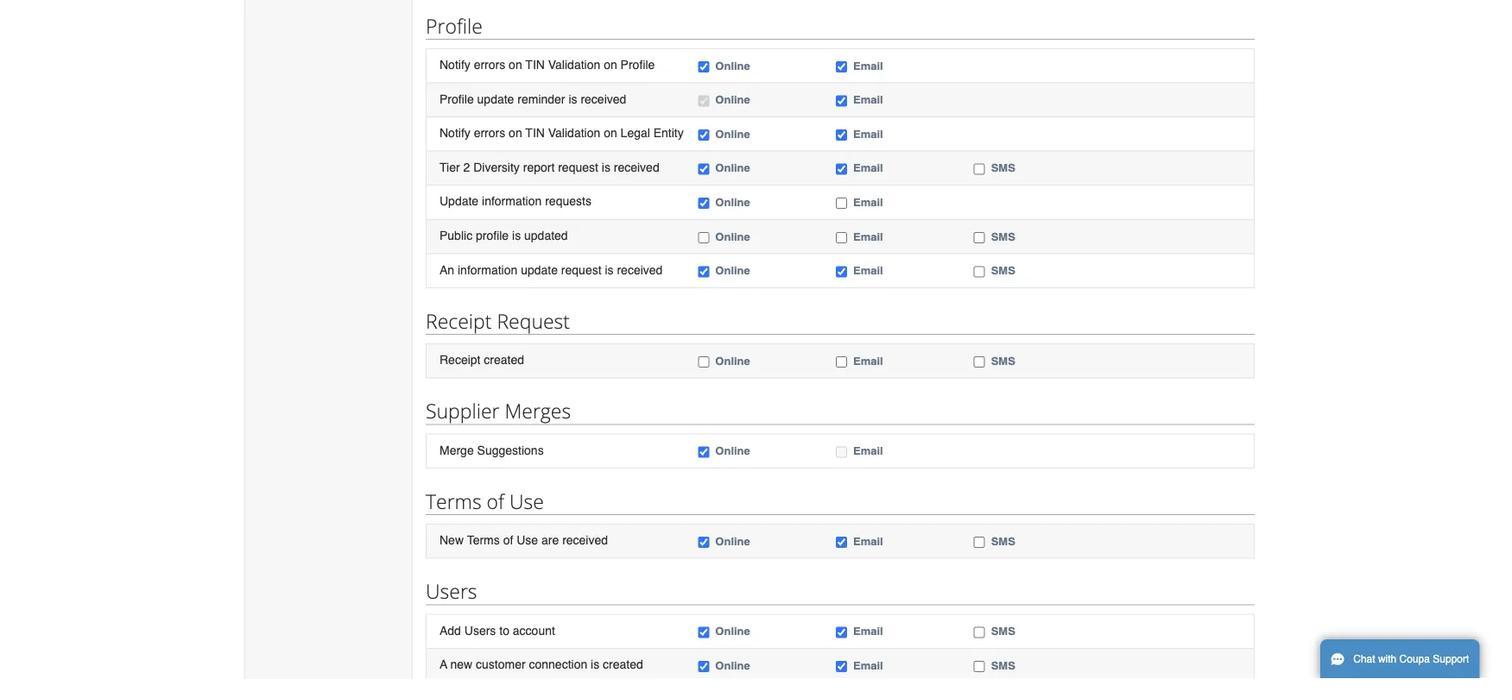 Task type: locate. For each thing, give the bounding box(es) containing it.
tin up profile update reminder is received
[[525, 58, 545, 72]]

users up the add
[[426, 578, 477, 605]]

with
[[1378, 654, 1397, 666]]

request up requests at the left
[[558, 160, 598, 174]]

of
[[487, 488, 504, 515], [503, 534, 513, 548]]

1 vertical spatial profile
[[621, 58, 655, 72]]

notify up tier
[[440, 126, 470, 140]]

3 online from the top
[[715, 127, 750, 140]]

errors up profile update reminder is received
[[474, 58, 505, 72]]

reminder
[[518, 92, 565, 106]]

sms for an information update request is received
[[991, 264, 1015, 277]]

1 vertical spatial created
[[603, 658, 643, 672]]

1 vertical spatial request
[[561, 263, 602, 277]]

4 sms from the top
[[991, 354, 1015, 367]]

10 online from the top
[[715, 535, 750, 548]]

8 online from the top
[[715, 354, 750, 367]]

0 vertical spatial validation
[[548, 58, 600, 72]]

0 vertical spatial information
[[482, 194, 542, 208]]

1 vertical spatial update
[[521, 263, 558, 277]]

online for add users to account
[[715, 625, 750, 638]]

receipt request
[[426, 307, 570, 334]]

0 vertical spatial request
[[558, 160, 598, 174]]

2
[[463, 160, 470, 174]]

0 vertical spatial tin
[[525, 58, 545, 72]]

1 sms from the top
[[991, 162, 1015, 175]]

None checkbox
[[698, 61, 709, 72], [836, 61, 847, 72], [698, 164, 709, 175], [836, 164, 847, 175], [974, 164, 985, 175], [698, 198, 709, 209], [836, 232, 847, 243], [974, 232, 985, 243], [698, 357, 709, 368], [974, 357, 985, 368], [836, 537, 847, 548], [974, 537, 985, 548], [698, 628, 709, 639], [836, 628, 847, 639], [974, 662, 985, 673], [698, 61, 709, 72], [836, 61, 847, 72], [698, 164, 709, 175], [836, 164, 847, 175], [974, 164, 985, 175], [698, 198, 709, 209], [836, 232, 847, 243], [974, 232, 985, 243], [698, 357, 709, 368], [974, 357, 985, 368], [836, 537, 847, 548], [974, 537, 985, 548], [698, 628, 709, 639], [836, 628, 847, 639], [974, 662, 985, 673]]

6 sms from the top
[[991, 625, 1015, 638]]

1 horizontal spatial created
[[603, 658, 643, 672]]

account
[[513, 624, 555, 638]]

0 vertical spatial errors
[[474, 58, 505, 72]]

terms up new
[[426, 488, 482, 515]]

6 online from the top
[[715, 230, 750, 243]]

legal
[[621, 126, 650, 140]]

0 horizontal spatial created
[[484, 353, 524, 367]]

validation
[[548, 58, 600, 72], [548, 126, 600, 140]]

tin down profile update reminder is received
[[525, 126, 545, 140]]

users left 'to'
[[464, 624, 496, 638]]

created down receipt request
[[484, 353, 524, 367]]

terms right new
[[467, 534, 500, 548]]

0 vertical spatial profile
[[426, 12, 483, 39]]

is
[[569, 92, 577, 106], [602, 160, 610, 174], [512, 229, 521, 242], [605, 263, 614, 277], [591, 658, 600, 672]]

updated
[[524, 229, 568, 242]]

terms
[[426, 488, 482, 515], [467, 534, 500, 548]]

email for an information update request is received
[[853, 264, 883, 277]]

2 errors from the top
[[474, 126, 505, 140]]

entity
[[653, 126, 684, 140]]

receipt for receipt request
[[426, 307, 492, 334]]

receipt
[[426, 307, 492, 334], [440, 353, 481, 367]]

7 online from the top
[[715, 264, 750, 277]]

public
[[440, 229, 472, 242]]

receipt up receipt created in the bottom of the page
[[426, 307, 492, 334]]

of left are
[[503, 534, 513, 548]]

use up new terms of use are received
[[509, 488, 544, 515]]

12 email from the top
[[853, 660, 883, 672]]

validation up reminder
[[548, 58, 600, 72]]

merge suggestions
[[440, 443, 544, 457]]

errors
[[474, 58, 505, 72], [474, 126, 505, 140]]

3 sms from the top
[[991, 264, 1015, 277]]

on left the legal
[[604, 126, 617, 140]]

profile for profile
[[426, 12, 483, 39]]

online for public profile is updated
[[715, 230, 750, 243]]

5 sms from the top
[[991, 535, 1015, 548]]

notify up profile update reminder is received
[[440, 58, 470, 72]]

sms for receipt created
[[991, 354, 1015, 367]]

email for a new customer connection is created
[[853, 660, 883, 672]]

terms of use
[[426, 488, 544, 515]]

received
[[581, 92, 626, 106], [614, 160, 659, 174], [617, 263, 663, 277], [562, 534, 608, 548]]

update left reminder
[[477, 92, 514, 106]]

1 vertical spatial receipt
[[440, 353, 481, 367]]

notify
[[440, 58, 470, 72], [440, 126, 470, 140]]

use
[[509, 488, 544, 515], [517, 534, 538, 548]]

sms
[[991, 162, 1015, 175], [991, 230, 1015, 243], [991, 264, 1015, 277], [991, 354, 1015, 367], [991, 535, 1015, 548], [991, 625, 1015, 638], [991, 660, 1015, 672]]

merges
[[505, 398, 571, 424]]

3 email from the top
[[853, 127, 883, 140]]

0 vertical spatial receipt
[[426, 307, 492, 334]]

1 horizontal spatial update
[[521, 263, 558, 277]]

of up new terms of use are received
[[487, 488, 504, 515]]

chat
[[1353, 654, 1375, 666]]

2 sms from the top
[[991, 230, 1015, 243]]

2 notify from the top
[[440, 126, 470, 140]]

None checkbox
[[698, 95, 709, 107], [836, 95, 847, 107], [698, 130, 709, 141], [836, 130, 847, 141], [836, 198, 847, 209], [698, 232, 709, 243], [698, 266, 709, 278], [836, 266, 847, 278], [974, 266, 985, 278], [836, 357, 847, 368], [698, 447, 709, 458], [836, 447, 847, 458], [698, 537, 709, 548], [974, 628, 985, 639], [698, 662, 709, 673], [836, 662, 847, 673], [698, 95, 709, 107], [836, 95, 847, 107], [698, 130, 709, 141], [836, 130, 847, 141], [836, 198, 847, 209], [698, 232, 709, 243], [698, 266, 709, 278], [836, 266, 847, 278], [974, 266, 985, 278], [836, 357, 847, 368], [698, 447, 709, 458], [836, 447, 847, 458], [698, 537, 709, 548], [974, 628, 985, 639], [698, 662, 709, 673], [836, 662, 847, 673]]

update down updated
[[521, 263, 558, 277]]

tin
[[525, 58, 545, 72], [525, 126, 545, 140]]

6 email from the top
[[853, 230, 883, 243]]

an information update request is received
[[440, 263, 663, 277]]

email
[[853, 59, 883, 72], [853, 93, 883, 106], [853, 127, 883, 140], [853, 162, 883, 175], [853, 196, 883, 209], [853, 230, 883, 243], [853, 264, 883, 277], [853, 354, 883, 367], [853, 445, 883, 458], [853, 535, 883, 548], [853, 625, 883, 638], [853, 660, 883, 672]]

1 vertical spatial use
[[517, 534, 538, 548]]

errors for notify errors on tin validation on legal entity
[[474, 126, 505, 140]]

11 online from the top
[[715, 625, 750, 638]]

diversity
[[473, 160, 520, 174]]

merge
[[440, 443, 474, 457]]

on
[[509, 58, 522, 72], [604, 58, 617, 72], [509, 126, 522, 140], [604, 126, 617, 140]]

5 email from the top
[[853, 196, 883, 209]]

1 vertical spatial errors
[[474, 126, 505, 140]]

online for receipt created
[[715, 354, 750, 367]]

sms for a new customer connection is created
[[991, 660, 1015, 672]]

request down updated
[[561, 263, 602, 277]]

receipt up supplier
[[440, 353, 481, 367]]

update information requests
[[440, 194, 591, 208]]

1 vertical spatial notify
[[440, 126, 470, 140]]

public profile is updated
[[440, 229, 568, 242]]

created
[[484, 353, 524, 367], [603, 658, 643, 672]]

1 vertical spatial validation
[[548, 126, 600, 140]]

on up the notify errors on tin validation on legal entity in the left of the page
[[604, 58, 617, 72]]

7 sms from the top
[[991, 660, 1015, 672]]

1 vertical spatial terms
[[467, 534, 500, 548]]

1 errors from the top
[[474, 58, 505, 72]]

an
[[440, 263, 454, 277]]

email for new terms of use are received
[[853, 535, 883, 548]]

request
[[558, 160, 598, 174], [561, 263, 602, 277]]

validation up tier 2 diversity report request is received
[[548, 126, 600, 140]]

2 validation from the top
[[548, 126, 600, 140]]

errors up diversity
[[474, 126, 505, 140]]

created right connection on the left bottom
[[603, 658, 643, 672]]

email for notify errors on tin validation on legal entity
[[853, 127, 883, 140]]

5 online from the top
[[715, 196, 750, 209]]

1 validation from the top
[[548, 58, 600, 72]]

10 email from the top
[[853, 535, 883, 548]]

add
[[440, 624, 461, 638]]

11 email from the top
[[853, 625, 883, 638]]

0 vertical spatial notify
[[440, 58, 470, 72]]

online
[[715, 59, 750, 72], [715, 93, 750, 106], [715, 127, 750, 140], [715, 162, 750, 175], [715, 196, 750, 209], [715, 230, 750, 243], [715, 264, 750, 277], [715, 354, 750, 367], [715, 445, 750, 458], [715, 535, 750, 548], [715, 625, 750, 638], [715, 660, 750, 672]]

2 tin from the top
[[525, 126, 545, 140]]

4 email from the top
[[853, 162, 883, 175]]

1 vertical spatial tin
[[525, 126, 545, 140]]

9 online from the top
[[715, 445, 750, 458]]

12 online from the top
[[715, 660, 750, 672]]

1 notify from the top
[[440, 58, 470, 72]]

0 vertical spatial of
[[487, 488, 504, 515]]

1 tin from the top
[[525, 58, 545, 72]]

notify for notify errors on tin validation on legal entity
[[440, 126, 470, 140]]

sms for public profile is updated
[[991, 230, 1015, 243]]

chat with coupa support
[[1353, 654, 1469, 666]]

a
[[440, 658, 447, 672]]

2 vertical spatial profile
[[440, 92, 474, 106]]

4 online from the top
[[715, 162, 750, 175]]

7 email from the top
[[853, 264, 883, 277]]

1 vertical spatial information
[[458, 263, 518, 277]]

tier 2 diversity report request is received
[[440, 160, 659, 174]]

9 email from the top
[[853, 445, 883, 458]]

coupa
[[1400, 654, 1430, 666]]

profile
[[426, 12, 483, 39], [621, 58, 655, 72], [440, 92, 474, 106]]

receipt created
[[440, 353, 524, 367]]

information down profile
[[458, 263, 518, 277]]

1 email from the top
[[853, 59, 883, 72]]

1 vertical spatial of
[[503, 534, 513, 548]]

8 email from the top
[[853, 354, 883, 367]]

supplier
[[426, 398, 500, 424]]

1 online from the top
[[715, 59, 750, 72]]

1 vertical spatial users
[[464, 624, 496, 638]]

on down profile update reminder is received
[[509, 126, 522, 140]]

information
[[482, 194, 542, 208], [458, 263, 518, 277]]

users
[[426, 578, 477, 605], [464, 624, 496, 638]]

use left are
[[517, 534, 538, 548]]

notify for notify errors on tin validation on profile
[[440, 58, 470, 72]]

information up public profile is updated
[[482, 194, 542, 208]]

0 vertical spatial update
[[477, 92, 514, 106]]

2 online from the top
[[715, 93, 750, 106]]

tier
[[440, 160, 460, 174]]

2 email from the top
[[853, 93, 883, 106]]

update
[[477, 92, 514, 106], [521, 263, 558, 277]]

online for merge suggestions
[[715, 445, 750, 458]]

0 vertical spatial created
[[484, 353, 524, 367]]



Task type: vqa. For each thing, say whether or not it's contained in the screenshot.
Manage inside the the Manage payment information
no



Task type: describe. For each thing, give the bounding box(es) containing it.
on up profile update reminder is received
[[509, 58, 522, 72]]

email for receipt created
[[853, 354, 883, 367]]

0 vertical spatial users
[[426, 578, 477, 605]]

profile update reminder is received
[[440, 92, 626, 106]]

to
[[499, 624, 509, 638]]

email for add users to account
[[853, 625, 883, 638]]

0 horizontal spatial update
[[477, 92, 514, 106]]

connection
[[529, 658, 587, 672]]

0 vertical spatial terms
[[426, 488, 482, 515]]

sms for add users to account
[[991, 625, 1015, 638]]

email for public profile is updated
[[853, 230, 883, 243]]

request
[[497, 307, 570, 334]]

support
[[1433, 654, 1469, 666]]

new terms of use are received
[[440, 534, 608, 548]]

email for profile update reminder is received
[[853, 93, 883, 106]]

a new customer connection is created
[[440, 658, 643, 672]]

online for notify errors on tin validation on legal entity
[[715, 127, 750, 140]]

online for profile update reminder is received
[[715, 93, 750, 106]]

new
[[450, 658, 473, 672]]

customer
[[476, 658, 526, 672]]

0 vertical spatial use
[[509, 488, 544, 515]]

chat with coupa support button
[[1320, 640, 1480, 680]]

email for update information requests
[[853, 196, 883, 209]]

sms for new terms of use are received
[[991, 535, 1015, 548]]

errors for notify errors on tin validation on profile
[[474, 58, 505, 72]]

notify errors on tin validation on legal entity
[[440, 126, 684, 140]]

information for an
[[458, 263, 518, 277]]

receipt for receipt created
[[440, 353, 481, 367]]

sms for tier 2 diversity report request is received
[[991, 162, 1015, 175]]

online for tier 2 diversity report request is received
[[715, 162, 750, 175]]

supplier merges
[[426, 398, 571, 424]]

update
[[440, 194, 479, 208]]

tin for profile
[[525, 58, 545, 72]]

profile
[[476, 229, 509, 242]]

tin for legal
[[525, 126, 545, 140]]

validation for profile
[[548, 58, 600, 72]]

add users to account
[[440, 624, 555, 638]]

new
[[440, 534, 464, 548]]

online for notify errors on tin validation on profile
[[715, 59, 750, 72]]

email for merge suggestions
[[853, 445, 883, 458]]

online for new terms of use are received
[[715, 535, 750, 548]]

requests
[[545, 194, 591, 208]]

suggestions
[[477, 443, 544, 457]]

notify errors on tin validation on profile
[[440, 58, 655, 72]]

information for update
[[482, 194, 542, 208]]

are
[[541, 534, 559, 548]]

online for a new customer connection is created
[[715, 660, 750, 672]]

email for tier 2 diversity report request is received
[[853, 162, 883, 175]]

online for update information requests
[[715, 196, 750, 209]]

report
[[523, 160, 555, 174]]

online for an information update request is received
[[715, 264, 750, 277]]

profile for profile update reminder is received
[[440, 92, 474, 106]]

email for notify errors on tin validation on profile
[[853, 59, 883, 72]]

validation for legal
[[548, 126, 600, 140]]



